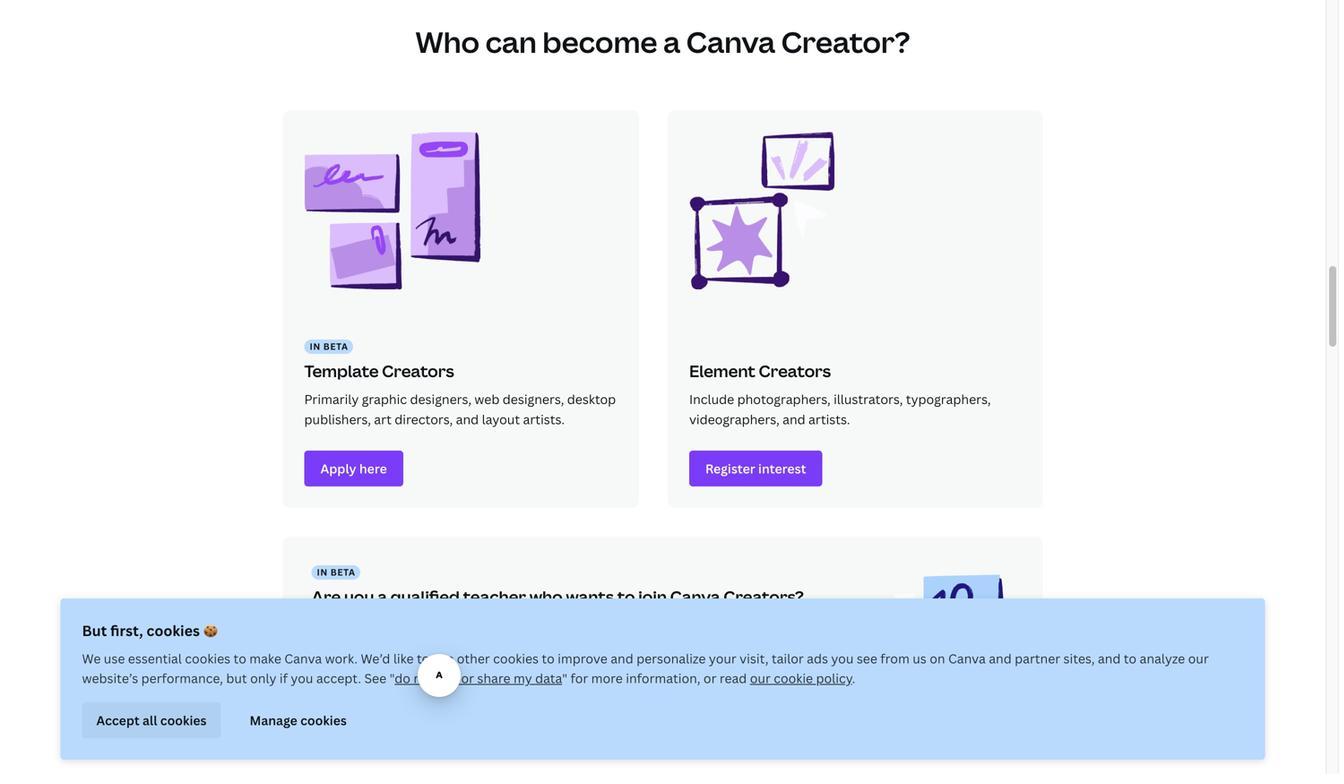 Task type: vqa. For each thing, say whether or not it's contained in the screenshot.
the right Artists.
yes



Task type: locate. For each thing, give the bounding box(es) containing it.
cookies up essential
[[147, 621, 200, 641]]

only
[[250, 670, 277, 687]]

who
[[530, 587, 563, 609], [572, 617, 598, 634]]

to left analyze
[[1124, 650, 1137, 668]]

teacher
[[463, 587, 526, 609]]

and down web
[[456, 411, 479, 428]]

creators?
[[724, 587, 804, 609]]

you up policy
[[831, 650, 854, 668]]

to
[[618, 587, 635, 609], [234, 650, 246, 668], [417, 650, 430, 668], [542, 650, 555, 668], [1124, 650, 1137, 668]]

1 horizontal spatial artists.
[[809, 411, 850, 428]]

us
[[913, 650, 927, 668]]

and inside element creators include photographers, illustrators, typographers, videographers, and artists.
[[783, 411, 806, 428]]

work.
[[325, 650, 358, 668]]

our inside "we use essential cookies to make canva work. we'd like to use other cookies to improve and personalize your visit, tailor ads you see from us on canva and partner sites, and to analyze our website's performance, but only if you accept. see ""
[[1189, 650, 1209, 668]]

or right "sell"
[[461, 670, 474, 687]]

you right if
[[291, 670, 313, 687]]

and
[[456, 411, 479, 428], [783, 411, 806, 428], [851, 617, 874, 634], [611, 650, 634, 668], [989, 650, 1012, 668], [1098, 650, 1121, 668]]

and up see
[[851, 617, 874, 634]]

analyze
[[1140, 650, 1186, 668]]

🍪
[[203, 621, 218, 641]]

1 artists. from the left
[[523, 411, 565, 428]]

0 horizontal spatial artists.
[[523, 411, 565, 428]]

join
[[639, 587, 667, 609]]

artists. right 'layout'
[[523, 411, 565, 428]]

0 vertical spatial you
[[344, 587, 374, 609]]

cookies
[[147, 621, 200, 641], [185, 650, 231, 668], [493, 650, 539, 668], [160, 712, 207, 729], [300, 712, 347, 729]]

cookies down accept.
[[300, 712, 347, 729]]

use up "sell"
[[433, 650, 454, 668]]

teachers
[[516, 617, 569, 634]]

0 vertical spatial a
[[663, 22, 681, 61]]

2 use from the left
[[433, 650, 454, 668]]

creators up graphic
[[382, 360, 454, 382]]

our right analyze
[[1189, 650, 1209, 668]]

to up data
[[542, 650, 555, 668]]

typographers,
[[906, 391, 991, 408]]

a right become
[[663, 22, 681, 61]]

2 " from the left
[[562, 670, 568, 687]]

creators up photographers,
[[759, 360, 831, 382]]

designers, up directors,
[[410, 391, 472, 408]]

more
[[591, 670, 623, 687]]

2 vertical spatial you
[[291, 670, 313, 687]]

1 vertical spatial beta
[[331, 567, 356, 579]]

you up education
[[344, 587, 374, 609]]

designers,
[[410, 391, 472, 408], [503, 391, 564, 408]]

become
[[543, 22, 658, 61]]

1 horizontal spatial a
[[663, 22, 681, 61]]

1 horizontal spatial who
[[572, 617, 598, 634]]

creator?
[[781, 22, 911, 61]]

our down visit,
[[750, 670, 771, 687]]

graphic
[[362, 391, 407, 408]]

see
[[857, 650, 878, 668]]

0 vertical spatial our
[[1189, 650, 1209, 668]]

see
[[364, 670, 387, 687]]

artists. inside element creators include photographers, illustrators, typographers, videographers, and artists.
[[809, 411, 850, 428]]

1 designers, from the left
[[410, 391, 472, 408]]

can
[[486, 22, 537, 61]]

1 horizontal spatial "
[[562, 670, 568, 687]]

beta for are
[[331, 567, 356, 579]]

educational
[[713, 617, 785, 634]]

in up the are
[[317, 567, 328, 579]]

who
[[416, 22, 480, 61]]

artists. down illustrators,
[[809, 411, 850, 428]]

cookies up my
[[493, 650, 539, 668]]

cookie
[[774, 670, 813, 687]]

creators up the other
[[438, 617, 491, 634]]

performance,
[[141, 670, 223, 687]]

in up the template
[[310, 341, 321, 353]]

directors,
[[395, 411, 453, 428]]

manage cookies
[[250, 712, 347, 729]]

1 horizontal spatial use
[[433, 650, 454, 668]]

first,
[[110, 621, 143, 641]]

policy
[[816, 670, 852, 687]]

ads
[[807, 650, 828, 668]]

you
[[344, 587, 374, 609], [831, 650, 854, 668], [291, 670, 313, 687]]

2 artists. from the left
[[809, 411, 850, 428]]

use up website's
[[104, 650, 125, 668]]

beta inside in beta template creators primarily graphic designers, web designers, desktop publishers, art directors, and layout artists.
[[323, 341, 348, 353]]

1 horizontal spatial you
[[344, 587, 374, 609]]

who down wants
[[572, 617, 598, 634]]

1 vertical spatial our
[[750, 670, 771, 687]]

1 horizontal spatial or
[[704, 670, 717, 687]]

1 vertical spatial in
[[317, 567, 328, 579]]

visit,
[[740, 650, 769, 668]]

or left read
[[704, 670, 717, 687]]

0 horizontal spatial designers,
[[410, 391, 472, 408]]

our
[[1189, 650, 1209, 668], [750, 670, 771, 687]]

"
[[390, 670, 395, 687], [562, 670, 568, 687]]

personalize
[[637, 650, 706, 668]]

1 vertical spatial a
[[378, 587, 387, 609]]

beta up the template
[[323, 341, 348, 353]]

in inside in beta template creators primarily graphic designers, web designers, desktop publishers, art directors, and layout artists.
[[310, 341, 321, 353]]

cookies right "all" in the left bottom of the page
[[160, 712, 207, 729]]

and left partner
[[989, 650, 1012, 668]]

illustrators,
[[834, 391, 903, 408]]

specifically
[[601, 617, 669, 634]]

to up the but at the left
[[234, 650, 246, 668]]

1 use from the left
[[104, 650, 125, 668]]

to left "join"
[[618, 587, 635, 609]]

photographers,
[[738, 391, 831, 408]]

0 vertical spatial in
[[310, 341, 321, 353]]

0 horizontal spatial you
[[291, 670, 313, 687]]

layout
[[482, 411, 520, 428]]

artists. inside in beta template creators primarily graphic designers, web designers, desktop publishers, art directors, and layout artists.
[[523, 411, 565, 428]]

2 horizontal spatial you
[[831, 650, 854, 668]]

designers, up 'layout'
[[503, 391, 564, 408]]

to inside the in beta are you a qualified teacher who wants to join canva creators? education speciality creators are teachers who specifically create educational resources and elements.
[[618, 587, 635, 609]]

beta for template
[[323, 341, 348, 353]]

creators inside in beta template creators primarily graphic designers, web designers, desktop publishers, art directors, and layout artists.
[[382, 360, 454, 382]]

1 vertical spatial who
[[572, 617, 598, 634]]

are
[[494, 617, 513, 634]]

1 horizontal spatial designers,
[[503, 391, 564, 408]]

in
[[310, 341, 321, 353], [317, 567, 328, 579]]

1 horizontal spatial our
[[1189, 650, 1209, 668]]

or
[[461, 670, 474, 687], [704, 670, 717, 687]]

tailor
[[772, 650, 804, 668]]

1 " from the left
[[390, 670, 395, 687]]

use
[[104, 650, 125, 668], [433, 650, 454, 668]]

art
[[374, 411, 392, 428]]

0 horizontal spatial who
[[530, 587, 563, 609]]

cookies inside "button"
[[300, 712, 347, 729]]

create
[[672, 617, 710, 634]]

0 horizontal spatial a
[[378, 587, 387, 609]]

creators
[[382, 360, 454, 382], [759, 360, 831, 382], [438, 617, 491, 634]]

and down photographers,
[[783, 411, 806, 428]]

share
[[477, 670, 511, 687]]

" right "see"
[[390, 670, 395, 687]]

beta
[[323, 341, 348, 353], [331, 567, 356, 579]]

do not sell or share my data link
[[395, 670, 562, 687]]

canva
[[686, 22, 776, 61], [670, 587, 720, 609], [284, 650, 322, 668], [949, 650, 986, 668]]

0 horizontal spatial "
[[390, 670, 395, 687]]

a
[[663, 22, 681, 61], [378, 587, 387, 609]]

0 horizontal spatial our
[[750, 670, 771, 687]]

in inside the in beta are you a qualified teacher who wants to join canva creators? education speciality creators are teachers who specifically create educational resources and elements.
[[317, 567, 328, 579]]

beta inside the in beta are you a qualified teacher who wants to join canva creators? education speciality creators are teachers who specifically create educational resources and elements.
[[331, 567, 356, 579]]

beta up the are
[[331, 567, 356, 579]]

artists.
[[523, 411, 565, 428], [809, 411, 850, 428]]

0 vertical spatial beta
[[323, 341, 348, 353]]

a up speciality
[[378, 587, 387, 609]]

0 horizontal spatial or
[[461, 670, 474, 687]]

and up do not sell or share my data " for more information, or read our cookie policy .
[[611, 650, 634, 668]]

who up teachers
[[530, 587, 563, 609]]

0 horizontal spatial use
[[104, 650, 125, 668]]

" left "for"
[[562, 670, 568, 687]]

in for template creators
[[310, 341, 321, 353]]

in beta template creators primarily graphic designers, web designers, desktop publishers, art directors, and layout artists.
[[304, 341, 616, 428]]

publishers,
[[304, 411, 371, 428]]



Task type: describe. For each thing, give the bounding box(es) containing it.
on
[[930, 650, 946, 668]]

you inside the in beta are you a qualified teacher who wants to join canva creators? education speciality creators are teachers who specifically create educational resources and elements.
[[344, 587, 374, 609]]

videographers,
[[689, 411, 780, 428]]

qualified
[[391, 587, 460, 609]]

primarily
[[304, 391, 359, 408]]

we use essential cookies to make canva work. we'd like to use other cookies to improve and personalize your visit, tailor ads you see from us on canva and partner sites, and to analyze our website's performance, but only if you accept. see "
[[82, 650, 1209, 687]]

and right sites, at the right of the page
[[1098, 650, 1121, 668]]

accept
[[96, 712, 140, 729]]

elements.
[[312, 637, 371, 654]]

cookies down 🍪
[[185, 650, 231, 668]]

2 or from the left
[[704, 670, 717, 687]]

and inside in beta template creators primarily graphic designers, web designers, desktop publishers, art directors, and layout artists.
[[456, 411, 479, 428]]

include
[[689, 391, 735, 408]]

data
[[535, 670, 562, 687]]

2 designers, from the left
[[503, 391, 564, 408]]

0 vertical spatial who
[[530, 587, 563, 609]]

education
[[312, 617, 373, 634]]

who can become a canva creator?
[[416, 22, 911, 61]]

resources
[[788, 617, 848, 634]]

web
[[475, 391, 500, 408]]

like
[[393, 650, 414, 668]]

partner
[[1015, 650, 1061, 668]]

1 vertical spatial you
[[831, 650, 854, 668]]

canva inside the in beta are you a qualified teacher who wants to join canva creators? education speciality creators are teachers who specifically create educational resources and elements.
[[670, 587, 720, 609]]

creators inside the in beta are you a qualified teacher who wants to join canva creators? education speciality creators are teachers who specifically create educational resources and elements.
[[438, 617, 491, 634]]

manage
[[250, 712, 297, 729]]

are
[[312, 587, 341, 609]]

to right the like
[[417, 650, 430, 668]]

other
[[457, 650, 490, 668]]

information,
[[626, 670, 701, 687]]

make
[[250, 650, 281, 668]]

our cookie policy link
[[750, 670, 852, 687]]

manage cookies button
[[235, 703, 361, 739]]

template
[[304, 360, 379, 382]]

all
[[143, 712, 157, 729]]

desktop
[[567, 391, 616, 408]]

my
[[514, 670, 532, 687]]

we'd
[[361, 650, 390, 668]]

in beta are you a qualified teacher who wants to join canva creators? education speciality creators are teachers who specifically create educational resources and elements.
[[312, 567, 874, 654]]

and inside the in beta are you a qualified teacher who wants to join canva creators? education speciality creators are teachers who specifically create educational resources and elements.
[[851, 617, 874, 634]]

a inside the in beta are you a qualified teacher who wants to join canva creators? education speciality creators are teachers who specifically create educational resources and elements.
[[378, 587, 387, 609]]

.
[[852, 670, 856, 687]]

element
[[689, 360, 756, 382]]

" inside "we use essential cookies to make canva work. we'd like to use other cookies to improve and personalize your visit, tailor ads you see from us on canva and partner sites, and to analyze our website's performance, but only if you accept. see ""
[[390, 670, 395, 687]]

in for are you a qualified teacher who wants to join canva creators?
[[317, 567, 328, 579]]

if
[[280, 670, 288, 687]]

we
[[82, 650, 101, 668]]

essential
[[128, 650, 182, 668]]

speciality
[[376, 617, 435, 634]]

for
[[571, 670, 588, 687]]

accept all cookies button
[[82, 703, 221, 739]]

read
[[720, 670, 747, 687]]

do not sell or share my data " for more information, or read our cookie policy .
[[395, 670, 856, 687]]

your
[[709, 650, 737, 668]]

sell
[[437, 670, 458, 687]]

do
[[395, 670, 411, 687]]

creators inside element creators include photographers, illustrators, typographers, videographers, and artists.
[[759, 360, 831, 382]]

but
[[82, 621, 107, 641]]

wants
[[566, 587, 614, 609]]

but
[[226, 670, 247, 687]]

website's
[[82, 670, 138, 687]]

cookies inside button
[[160, 712, 207, 729]]

accept.
[[316, 670, 361, 687]]

accept all cookies
[[96, 712, 207, 729]]

not
[[414, 670, 434, 687]]

1 or from the left
[[461, 670, 474, 687]]

from
[[881, 650, 910, 668]]

sites,
[[1064, 650, 1095, 668]]

element creators include photographers, illustrators, typographers, videographers, and artists.
[[689, 360, 991, 428]]

but first, cookies 🍪
[[82, 621, 218, 641]]

improve
[[558, 650, 608, 668]]



